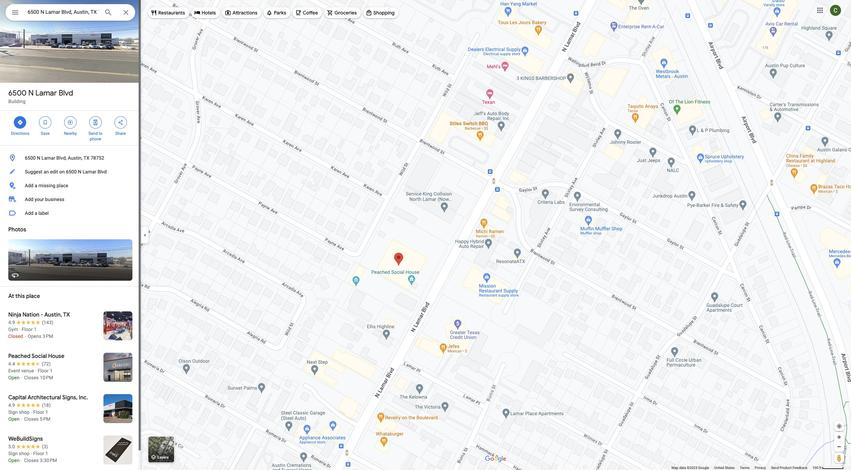 Task type: locate. For each thing, give the bounding box(es) containing it.
1 up the opens at left
[[34, 327, 37, 332]]

5.0
[[8, 444, 15, 450]]

0 horizontal spatial n
[[28, 88, 34, 98]]

n for blvd,
[[37, 155, 40, 161]]

open down event
[[8, 375, 20, 381]]

floor up 5 pm
[[33, 410, 44, 415]]

0 vertical spatial n
[[28, 88, 34, 98]]

at
[[8, 293, 14, 300]]

send inside button
[[771, 466, 779, 470]]

open inside event venue · floor 1 open ⋅ closes 10 pm
[[8, 375, 20, 381]]

tx right the -
[[63, 312, 70, 318]]

6500 right on at the top left of the page
[[66, 169, 77, 175]]

1 vertical spatial lamar
[[42, 155, 55, 161]]

open for capital
[[8, 416, 20, 422]]

1 vertical spatial 6500
[[25, 155, 36, 161]]

shop inside sign shop · floor 1 open ⋅ closes 5 pm
[[19, 410, 30, 415]]

2 4.9 from the top
[[8, 403, 15, 408]]

n inside 6500 n lamar blvd building
[[28, 88, 34, 98]]

add
[[25, 183, 33, 188], [25, 197, 33, 202], [25, 210, 33, 216]]

1 sign from the top
[[8, 410, 18, 415]]

add for add a label
[[25, 210, 33, 216]]

1 for capital architectural signs, inc.
[[45, 410, 48, 415]]

0 vertical spatial lamar
[[35, 88, 57, 98]]

place right this at left
[[26, 293, 40, 300]]

(72)
[[42, 361, 51, 367]]

0 vertical spatial a
[[35, 183, 37, 188]]

open inside sign shop · floor 1 open ⋅ closes 5 pm
[[8, 416, 20, 422]]

lamar up 
[[35, 88, 57, 98]]

2 shop from the top
[[19, 451, 30, 456]]

austin, up (143)
[[44, 312, 62, 318]]

sign inside sign shop · floor 1 open ⋅ closes 3:30 pm
[[8, 451, 18, 456]]

0 vertical spatial shop
[[19, 410, 30, 415]]

shop down 5.0 stars 3 reviews 'image'
[[19, 451, 30, 456]]

1 vertical spatial closes
[[24, 416, 39, 422]]

n inside 6500 n lamar blvd, austin, tx 78752 'button'
[[37, 155, 40, 161]]

webuildsigns
[[8, 436, 43, 443]]

0 vertical spatial add
[[25, 183, 33, 188]]

1 down (18)
[[45, 410, 48, 415]]

zoom in image
[[837, 435, 842, 440]]

save
[[41, 131, 50, 136]]

2 vertical spatial lamar
[[83, 169, 96, 175]]

footer containing map data ©2023 google
[[672, 466, 813, 470]]

1 shop from the top
[[19, 410, 30, 415]]

blvd up 
[[59, 88, 73, 98]]

sign for webuildsigns
[[8, 451, 18, 456]]

6500 up "building"
[[8, 88, 27, 98]]

map data ©2023 google
[[672, 466, 709, 470]]

floor down (72)
[[38, 368, 49, 374]]

2 vertical spatial add
[[25, 210, 33, 216]]

sign down 5.0
[[8, 451, 18, 456]]

2 vertical spatial 6500
[[66, 169, 77, 175]]

tx inside 'button'
[[84, 155, 89, 161]]

edit
[[50, 169, 58, 175]]

⋅ down 5.0 stars 3 reviews 'image'
[[21, 458, 23, 463]]

floor inside the gym · floor 1 closed ⋅ opens 3 pm
[[22, 327, 33, 332]]

product
[[780, 466, 792, 470]]

1 vertical spatial sign
[[8, 451, 18, 456]]

floor down (3)
[[33, 451, 44, 456]]

none field inside 6500 n lamar blvd, austin, tx 78752 "field"
[[28, 8, 99, 16]]

· inside event venue · floor 1 open ⋅ closes 10 pm
[[35, 368, 36, 374]]

your
[[35, 197, 44, 202]]

a for label
[[35, 210, 37, 216]]

1 closes from the top
[[24, 375, 39, 381]]

united states button
[[715, 466, 735, 470]]

1 horizontal spatial n
[[37, 155, 40, 161]]

1 inside the gym · floor 1 closed ⋅ opens 3 pm
[[34, 327, 37, 332]]

1 4.9 from the top
[[8, 320, 15, 325]]

lamar
[[35, 88, 57, 98], [42, 155, 55, 161], [83, 169, 96, 175]]

2 closes from the top
[[24, 416, 39, 422]]

add left label
[[25, 210, 33, 216]]

tx
[[84, 155, 89, 161], [63, 312, 70, 318]]

0 vertical spatial blvd
[[59, 88, 73, 98]]

coffee
[[303, 10, 318, 16]]

⋅ down 4.9 stars 18 reviews image on the bottom of page
[[21, 416, 23, 422]]

6500 N Lamar Blvd, Austin, TX 78752 field
[[6, 4, 135, 21]]

collapse side panel image
[[141, 231, 149, 239]]

2 open from the top
[[8, 416, 20, 422]]

place inside button
[[57, 183, 68, 188]]

closes inside sign shop · floor 1 open ⋅ closes 5 pm
[[24, 416, 39, 422]]

5 pm
[[40, 416, 50, 422]]

floor down 4.9 stars 143 reviews image
[[22, 327, 33, 332]]

gym · floor 1 closed ⋅ opens 3 pm
[[8, 327, 53, 339]]

·
[[19, 327, 21, 332], [35, 368, 36, 374], [31, 410, 32, 415], [31, 451, 32, 456]]

a
[[35, 183, 37, 188], [35, 210, 37, 216]]

floor for webuildsigns
[[33, 451, 44, 456]]

actions for 6500 n lamar blvd region
[[0, 111, 141, 145]]

1 vertical spatial add
[[25, 197, 33, 202]]

5.0 stars 3 reviews image
[[8, 443, 48, 450]]

⋅ inside event venue · floor 1 open ⋅ closes 10 pm
[[21, 375, 23, 381]]

attractions button
[[222, 4, 262, 21]]

photos
[[8, 226, 26, 233]]

add down suggest
[[25, 183, 33, 188]]

closes for architectural
[[24, 416, 39, 422]]

· inside sign shop · floor 1 open ⋅ closes 5 pm
[[31, 410, 32, 415]]

capital
[[8, 394, 26, 401]]

1 vertical spatial a
[[35, 210, 37, 216]]

4.9
[[8, 320, 15, 325], [8, 403, 15, 408]]

2 vertical spatial n
[[78, 169, 81, 175]]

ft
[[820, 466, 822, 470]]

0 horizontal spatial place
[[26, 293, 40, 300]]

1 horizontal spatial send
[[771, 466, 779, 470]]

100
[[813, 466, 819, 470]]

1 vertical spatial tx
[[63, 312, 70, 318]]

blvd,
[[56, 155, 67, 161]]

directions
[[11, 131, 29, 136]]

add a label
[[25, 210, 49, 216]]

1 horizontal spatial tx
[[84, 155, 89, 161]]

0 vertical spatial open
[[8, 375, 20, 381]]

lamar left blvd,
[[42, 155, 55, 161]]

add left your
[[25, 197, 33, 202]]

⋅ left the opens at left
[[24, 334, 26, 339]]

closes
[[24, 375, 39, 381], [24, 416, 39, 422], [24, 458, 39, 463]]

lamar down 78752
[[83, 169, 96, 175]]

2 vertical spatial open
[[8, 458, 20, 463]]

0 vertical spatial send
[[89, 131, 98, 136]]

3 closes from the top
[[24, 458, 39, 463]]

100 ft
[[813, 466, 822, 470]]

1 vertical spatial n
[[37, 155, 40, 161]]

100 ft button
[[813, 466, 844, 470]]

suggest an edit on 6500 n lamar blvd
[[25, 169, 107, 175]]

· inside the gym · floor 1 closed ⋅ opens 3 pm
[[19, 327, 21, 332]]

closes left 5 pm
[[24, 416, 39, 422]]

shopping button
[[363, 4, 399, 21]]

0 vertical spatial sign
[[8, 410, 18, 415]]

0 horizontal spatial send
[[89, 131, 98, 136]]

4.9 down 'capital'
[[8, 403, 15, 408]]

place
[[57, 183, 68, 188], [26, 293, 40, 300]]

terms
[[740, 466, 750, 470]]

0 vertical spatial closes
[[24, 375, 39, 381]]


[[17, 119, 23, 126]]

sign down 'capital'
[[8, 410, 18, 415]]

open down 4.9 stars 18 reviews image on the bottom of page
[[8, 416, 20, 422]]

a left label
[[35, 210, 37, 216]]

0 vertical spatial austin,
[[68, 155, 82, 161]]

groceries button
[[324, 4, 361, 21]]

ninja
[[8, 312, 21, 318]]

⋅ down venue
[[21, 375, 23, 381]]

a left missing
[[35, 183, 37, 188]]

3 open from the top
[[8, 458, 20, 463]]

 search field
[[6, 4, 135, 22]]

1
[[34, 327, 37, 332], [50, 368, 53, 374], [45, 410, 48, 415], [45, 451, 48, 456]]

1 vertical spatial open
[[8, 416, 20, 422]]

closes inside event venue · floor 1 open ⋅ closes 10 pm
[[24, 375, 39, 381]]

gym
[[8, 327, 18, 332]]

send left product
[[771, 466, 779, 470]]

send
[[89, 131, 98, 136], [771, 466, 779, 470]]

⋅ inside sign shop · floor 1 open ⋅ closes 3:30 pm
[[21, 458, 23, 463]]

(143)
[[42, 320, 53, 325]]

lamar for blvd
[[35, 88, 57, 98]]

⋅ inside sign shop · floor 1 open ⋅ closes 5 pm
[[21, 416, 23, 422]]

open down 5.0
[[8, 458, 20, 463]]

parks button
[[264, 4, 290, 21]]

sign
[[8, 410, 18, 415], [8, 451, 18, 456]]

open for peached
[[8, 375, 20, 381]]

lamar inside 6500 n lamar blvd, austin, tx 78752 'button'
[[42, 155, 55, 161]]

austin, inside 'button'
[[68, 155, 82, 161]]

1 horizontal spatial blvd
[[98, 169, 107, 175]]

google maps element
[[0, 0, 851, 470]]

⋅ for peached social house
[[21, 375, 23, 381]]

0 horizontal spatial tx
[[63, 312, 70, 318]]

1 up 10 pm
[[50, 368, 53, 374]]

show your location image
[[837, 423, 843, 430]]

shop down 4.9 stars 18 reviews image on the bottom of page
[[19, 410, 30, 415]]

6500 up suggest
[[25, 155, 36, 161]]

floor inside sign shop · floor 1 open ⋅ closes 5 pm
[[33, 410, 44, 415]]

1 open from the top
[[8, 375, 20, 381]]

0 horizontal spatial austin,
[[44, 312, 62, 318]]

1 inside sign shop · floor 1 open ⋅ closes 3:30 pm
[[45, 451, 48, 456]]

inc.
[[79, 394, 88, 401]]

6500 inside 6500 n lamar blvd building
[[8, 88, 27, 98]]

blvd down 78752
[[98, 169, 107, 175]]

6500
[[8, 88, 27, 98], [25, 155, 36, 161], [66, 169, 77, 175]]


[[11, 8, 19, 17]]


[[118, 119, 124, 126]]

· right venue
[[35, 368, 36, 374]]

n
[[28, 88, 34, 98], [37, 155, 40, 161], [78, 169, 81, 175]]

10 pm
[[40, 375, 53, 381]]

2 vertical spatial closes
[[24, 458, 39, 463]]

0 vertical spatial 6500
[[8, 88, 27, 98]]

1 horizontal spatial place
[[57, 183, 68, 188]]

data
[[680, 466, 686, 470]]

zoom out image
[[837, 444, 842, 450]]

6500 n lamar blvd building
[[8, 88, 73, 104]]

(18)
[[42, 403, 51, 408]]

google
[[699, 466, 709, 470]]

1 vertical spatial shop
[[19, 451, 30, 456]]

0 vertical spatial tx
[[84, 155, 89, 161]]

lamar inside suggest an edit on 6500 n lamar blvd button
[[83, 169, 96, 175]]

6500 inside 'button'
[[25, 155, 36, 161]]

shop
[[19, 410, 30, 415], [19, 451, 30, 456]]

· down 5.0 stars 3 reviews 'image'
[[31, 451, 32, 456]]

6500 for blvd
[[8, 88, 27, 98]]

sign shop · floor 1 open ⋅ closes 5 pm
[[8, 410, 50, 422]]

2 a from the top
[[35, 210, 37, 216]]

send for send product feedback
[[771, 466, 779, 470]]

0 vertical spatial 4.9
[[8, 320, 15, 325]]

closes down venue
[[24, 375, 39, 381]]

send inside send to phone
[[89, 131, 98, 136]]

add your business link
[[0, 193, 141, 206]]

1 up 3:30 pm
[[45, 451, 48, 456]]

tx left 78752
[[84, 155, 89, 161]]

open
[[8, 375, 20, 381], [8, 416, 20, 422], [8, 458, 20, 463]]

1 add from the top
[[25, 183, 33, 188]]

place down on at the top left of the page
[[57, 183, 68, 188]]

at this place
[[8, 293, 40, 300]]

closes down 5.0 stars 3 reviews 'image'
[[24, 458, 39, 463]]

sign inside sign shop · floor 1 open ⋅ closes 5 pm
[[8, 410, 18, 415]]

6500 for blvd,
[[25, 155, 36, 161]]

None field
[[28, 8, 99, 16]]

0 vertical spatial place
[[57, 183, 68, 188]]

austin, right blvd,
[[68, 155, 82, 161]]

capital architectural signs, inc.
[[8, 394, 88, 401]]

footer
[[672, 466, 813, 470]]

floor inside sign shop · floor 1 open ⋅ closes 3:30 pm
[[33, 451, 44, 456]]

2 sign from the top
[[8, 451, 18, 456]]

lamar inside 6500 n lamar blvd building
[[35, 88, 57, 98]]

⋅ for capital architectural signs, inc.
[[21, 416, 23, 422]]

0 horizontal spatial blvd
[[59, 88, 73, 98]]

1 inside event venue · floor 1 open ⋅ closes 10 pm
[[50, 368, 53, 374]]

4.9 up gym
[[8, 320, 15, 325]]

1 inside sign shop · floor 1 open ⋅ closes 5 pm
[[45, 410, 48, 415]]

floor inside event venue · floor 1 open ⋅ closes 10 pm
[[38, 368, 49, 374]]

78752
[[91, 155, 104, 161]]

4.9 for ninja nation - austin, tx
[[8, 320, 15, 325]]

1 vertical spatial 4.9
[[8, 403, 15, 408]]

restaurants button
[[148, 4, 189, 21]]

· for peached social house
[[35, 368, 36, 374]]

1 a from the top
[[35, 183, 37, 188]]

1 vertical spatial send
[[771, 466, 779, 470]]

6500 n lamar blvd main content
[[0, 0, 141, 470]]

suggest
[[25, 169, 42, 175]]

4.9 stars 18 reviews image
[[8, 402, 51, 409]]

1 vertical spatial blvd
[[98, 169, 107, 175]]

shop inside sign shop · floor 1 open ⋅ closes 3:30 pm
[[19, 451, 30, 456]]

show street view coverage image
[[835, 453, 845, 463]]

3 add from the top
[[25, 210, 33, 216]]

· right gym
[[19, 327, 21, 332]]

· down 4.9 stars 18 reviews image on the bottom of page
[[31, 410, 32, 415]]

2 horizontal spatial n
[[78, 169, 81, 175]]

building
[[8, 99, 26, 104]]

austin,
[[68, 155, 82, 161], [44, 312, 62, 318]]

send up phone
[[89, 131, 98, 136]]

· inside sign shop · floor 1 open ⋅ closes 3:30 pm
[[31, 451, 32, 456]]

2 add from the top
[[25, 197, 33, 202]]

nearby
[[64, 131, 77, 136]]

1 horizontal spatial austin,
[[68, 155, 82, 161]]

label
[[38, 210, 49, 216]]

add for add your business
[[25, 197, 33, 202]]

-
[[41, 312, 43, 318]]

phone
[[90, 137, 101, 141]]



Task type: describe. For each thing, give the bounding box(es) containing it.
4.4
[[8, 361, 15, 367]]

feedback
[[793, 466, 808, 470]]

social
[[32, 353, 47, 360]]

lamar for blvd,
[[42, 155, 55, 161]]

3 pm
[[43, 334, 53, 339]]

opens
[[28, 334, 41, 339]]


[[42, 119, 48, 126]]

map
[[672, 466, 679, 470]]

house
[[48, 353, 64, 360]]

parks
[[274, 10, 286, 16]]

blvd inside button
[[98, 169, 107, 175]]

4.9 stars 143 reviews image
[[8, 319, 53, 326]]

send product feedback
[[771, 466, 808, 470]]

this
[[15, 293, 25, 300]]

add a missing place button
[[0, 179, 141, 193]]

states
[[725, 466, 735, 470]]

nation
[[23, 312, 39, 318]]

⋅ for webuildsigns
[[21, 458, 23, 463]]

6500 n lamar blvd, austin, tx 78752 button
[[0, 151, 141, 165]]

n inside suggest an edit on 6500 n lamar blvd button
[[78, 169, 81, 175]]

1 vertical spatial austin,
[[44, 312, 62, 318]]

layers
[[158, 456, 169, 460]]

an
[[44, 169, 49, 175]]

⋅ inside the gym · floor 1 closed ⋅ opens 3 pm
[[24, 334, 26, 339]]

business
[[45, 197, 64, 202]]

event venue · floor 1 open ⋅ closes 10 pm
[[8, 368, 53, 381]]

(3)
[[42, 444, 48, 450]]

floor for capital architectural signs, inc.
[[33, 410, 44, 415]]

event
[[8, 368, 20, 374]]

privacy
[[755, 466, 766, 470]]

closes for social
[[24, 375, 39, 381]]

add a label button
[[0, 206, 141, 220]]

1 for peached social house
[[50, 368, 53, 374]]

send for send to phone
[[89, 131, 98, 136]]

send product feedback button
[[771, 466, 808, 470]]

restaurants
[[158, 10, 185, 16]]

sign for capital architectural signs, inc.
[[8, 410, 18, 415]]


[[67, 119, 73, 126]]

add your business
[[25, 197, 64, 202]]

blvd inside 6500 n lamar blvd building
[[59, 88, 73, 98]]

signs,
[[62, 394, 78, 401]]

shop for capital architectural signs, inc.
[[19, 410, 30, 415]]

· for webuildsigns
[[31, 451, 32, 456]]

1 for webuildsigns
[[45, 451, 48, 456]]

add a missing place
[[25, 183, 68, 188]]

footer inside google maps element
[[672, 466, 813, 470]]

n for blvd
[[28, 88, 34, 98]]

send to phone
[[89, 131, 102, 141]]

1 vertical spatial place
[[26, 293, 40, 300]]

6500 inside button
[[66, 169, 77, 175]]

terms button
[[740, 466, 750, 470]]

attractions
[[233, 10, 257, 16]]

open inside sign shop · floor 1 open ⋅ closes 3:30 pm
[[8, 458, 20, 463]]

to
[[99, 131, 102, 136]]

· for capital architectural signs, inc.
[[31, 410, 32, 415]]

shopping
[[374, 10, 395, 16]]

united
[[715, 466, 724, 470]]

sign shop · floor 1 open ⋅ closes 3:30 pm
[[8, 451, 57, 463]]

4.9 for capital architectural signs, inc.
[[8, 403, 15, 408]]

add for add a missing place
[[25, 183, 33, 188]]

peached
[[8, 353, 30, 360]]

peached social house
[[8, 353, 64, 360]]

a for missing
[[35, 183, 37, 188]]

groceries
[[335, 10, 357, 16]]

on
[[59, 169, 65, 175]]

ninja nation - austin, tx
[[8, 312, 70, 318]]

shop for webuildsigns
[[19, 451, 30, 456]]

6500 n lamar blvd, austin, tx 78752
[[25, 155, 104, 161]]

google account: christina overa  
(christinaovera9@gmail.com) image
[[830, 5, 841, 16]]

suggest an edit on 6500 n lamar blvd button
[[0, 165, 141, 179]]


[[92, 119, 99, 126]]

closes inside sign shop · floor 1 open ⋅ closes 3:30 pm
[[24, 458, 39, 463]]

3:30 pm
[[40, 458, 57, 463]]

 button
[[6, 4, 25, 22]]

4.4 stars 72 reviews image
[[8, 361, 51, 367]]

floor for peached social house
[[38, 368, 49, 374]]

©2023
[[687, 466, 698, 470]]

hotels button
[[191, 4, 220, 21]]

united states
[[715, 466, 735, 470]]

share
[[115, 131, 126, 136]]

missing
[[38, 183, 55, 188]]

closed
[[8, 334, 23, 339]]

venue
[[21, 368, 34, 374]]

privacy button
[[755, 466, 766, 470]]



Task type: vqa. For each thing, say whether or not it's contained in the screenshot.


